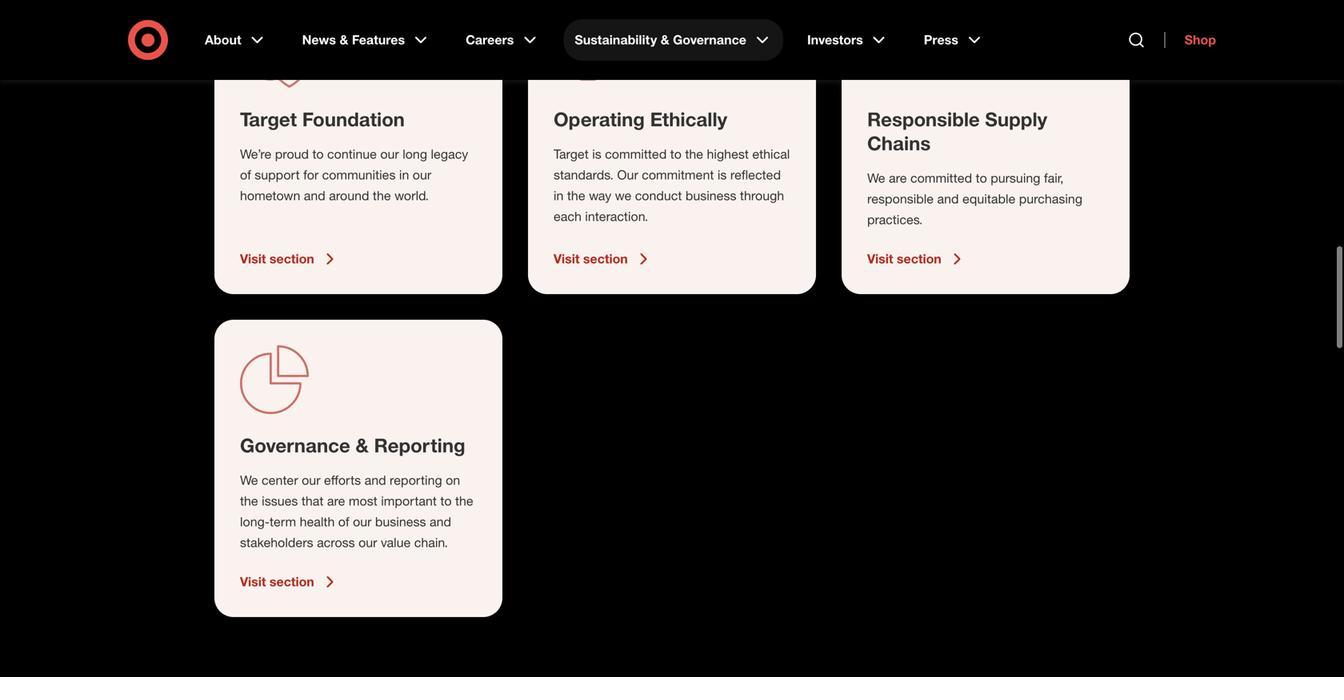 Task type: vqa. For each thing, say whether or not it's contained in the screenshot.
the bottom 'more'
no



Task type: describe. For each thing, give the bounding box(es) containing it.
committed for operating
[[605, 146, 667, 162]]

shop link
[[1165, 32, 1217, 48]]

the down standards.
[[567, 188, 586, 204]]

around
[[329, 188, 369, 204]]

visit section for target foundation
[[240, 251, 314, 267]]

0 vertical spatial governance
[[673, 32, 747, 48]]

legacy
[[431, 146, 468, 162]]

visit section for governance & reporting
[[240, 575, 314, 590]]

foundation
[[302, 108, 405, 131]]

issues
[[262, 494, 298, 509]]

target foundation
[[240, 108, 405, 131]]

of inside we center our efforts and reporting on the issues that are most important to the long-term health of our business and stakeholders across our value chain.
[[338, 515, 349, 530]]

visit for target foundation
[[240, 251, 266, 267]]

section for target foundation
[[270, 251, 314, 267]]

way
[[589, 188, 612, 204]]

communities
[[322, 167, 396, 183]]

interaction.
[[585, 209, 649, 225]]

world.
[[395, 188, 429, 204]]

we're
[[240, 146, 272, 162]]

for
[[303, 167, 319, 183]]

highest
[[707, 146, 749, 162]]

to inside we're proud to continue our long legacy of support for communities in our hometown and around the world.
[[313, 146, 324, 162]]

supply
[[986, 108, 1048, 131]]

visit for responsible supply chains
[[868, 251, 894, 267]]

on
[[446, 473, 460, 489]]

ethical
[[753, 146, 790, 162]]

through
[[740, 188, 785, 204]]

in inside "target is committed to the highest ethical standards. our commitment is reflected in the way we conduct business through each interaction."
[[554, 188, 564, 204]]

about link
[[194, 19, 278, 61]]

sustainability & governance
[[575, 32, 747, 48]]

equitable
[[963, 191, 1016, 207]]

long
[[403, 146, 427, 162]]

our left value on the bottom
[[359, 535, 377, 551]]

target is committed to the highest ethical standards. our commitment is reflected in the way we conduct business through each interaction.
[[554, 146, 790, 225]]

we for governance & reporting
[[240, 473, 258, 489]]

efforts
[[324, 473, 361, 489]]

investors link
[[796, 19, 900, 61]]

across
[[317, 535, 355, 551]]

practices.
[[868, 212, 923, 228]]

to inside "target is committed to the highest ethical standards. our commitment is reflected in the way we conduct business through each interaction."
[[671, 146, 682, 162]]

responsible
[[868, 108, 980, 131]]

we for responsible supply chains
[[868, 170, 886, 186]]

conduct
[[635, 188, 682, 204]]

governance & reporting
[[240, 434, 466, 457]]

section for operating ethically
[[583, 251, 628, 267]]

and inside the we are committed to pursuing fair, responsible and equitable purchasing practices.
[[938, 191, 959, 207]]

standards.
[[554, 167, 614, 183]]

reporting
[[374, 434, 466, 457]]

to inside the we are committed to pursuing fair, responsible and equitable purchasing practices.
[[976, 170, 987, 186]]

chain.
[[414, 535, 448, 551]]

long-
[[240, 515, 270, 530]]

section for responsible supply chains
[[897, 251, 942, 267]]

most
[[349, 494, 378, 509]]

we're proud to continue our long legacy of support for communities in our hometown and around the world.
[[240, 146, 468, 204]]

visit section link for foundation
[[240, 250, 477, 269]]

we
[[615, 188, 632, 204]]

& for reporting
[[356, 434, 369, 457]]

visit for operating ethically
[[554, 251, 580, 267]]

support
[[255, 167, 300, 183]]

health
[[300, 515, 335, 530]]

operating ethically
[[554, 108, 728, 131]]

& for features
[[340, 32, 349, 48]]

responsible
[[868, 191, 934, 207]]

the up commitment
[[685, 146, 704, 162]]

commitment
[[642, 167, 714, 183]]

our down long on the top
[[413, 167, 432, 183]]

features
[[352, 32, 405, 48]]

our
[[617, 167, 639, 183]]

sustainability
[[575, 32, 657, 48]]

hometown
[[240, 188, 300, 204]]

0 vertical spatial is
[[592, 146, 602, 162]]

the down on at the left bottom
[[455, 494, 474, 509]]

shop
[[1185, 32, 1217, 48]]



Task type: locate. For each thing, give the bounding box(es) containing it.
we inside we center our efforts and reporting on the issues that are most important to the long-term health of our business and stakeholders across our value chain.
[[240, 473, 258, 489]]

committed for responsible
[[911, 170, 973, 186]]

the inside we're proud to continue our long legacy of support for communities in our hometown and around the world.
[[373, 188, 391, 204]]

target up we're
[[240, 108, 297, 131]]

and down for
[[304, 188, 326, 204]]

we left center
[[240, 473, 258, 489]]

in inside we're proud to continue our long legacy of support for communities in our hometown and around the world.
[[399, 167, 409, 183]]

visit down stakeholders
[[240, 575, 266, 590]]

reflected
[[731, 167, 781, 183]]

0 vertical spatial target
[[240, 108, 297, 131]]

continue
[[327, 146, 377, 162]]

the left world.
[[373, 188, 391, 204]]

we
[[868, 170, 886, 186], [240, 473, 258, 489]]

& right news
[[340, 32, 349, 48]]

committed
[[605, 146, 667, 162], [911, 170, 973, 186]]

target up standards.
[[554, 146, 589, 162]]

1 vertical spatial governance
[[240, 434, 350, 457]]

to up for
[[313, 146, 324, 162]]

news
[[302, 32, 336, 48]]

ethically
[[650, 108, 728, 131]]

1 vertical spatial business
[[375, 515, 426, 530]]

1 horizontal spatial committed
[[911, 170, 973, 186]]

our down most
[[353, 515, 372, 530]]

value
[[381, 535, 411, 551]]

center
[[262, 473, 298, 489]]

and
[[304, 188, 326, 204], [938, 191, 959, 207], [365, 473, 386, 489], [430, 515, 451, 530]]

0 vertical spatial are
[[889, 170, 907, 186]]

operating
[[554, 108, 645, 131]]

and left equitable
[[938, 191, 959, 207]]

1 vertical spatial target
[[554, 146, 589, 162]]

pursuing
[[991, 170, 1041, 186]]

visit section link for supply
[[868, 250, 1105, 269]]

1 vertical spatial of
[[338, 515, 349, 530]]

1 horizontal spatial we
[[868, 170, 886, 186]]

0 horizontal spatial in
[[399, 167, 409, 183]]

visit
[[240, 251, 266, 267], [554, 251, 580, 267], [868, 251, 894, 267], [240, 575, 266, 590]]

visit down practices.
[[868, 251, 894, 267]]

1 horizontal spatial of
[[338, 515, 349, 530]]

sustainability & governance link
[[564, 19, 784, 61]]

to inside we center our efforts and reporting on the issues that are most important to the long-term health of our business and stakeholders across our value chain.
[[441, 494, 452, 509]]

business inside "target is committed to the highest ethical standards. our commitment is reflected in the way we conduct business through each interaction."
[[686, 188, 737, 204]]

we center our efforts and reporting on the issues that are most important to the long-term health of our business and stakeholders across our value chain.
[[240, 473, 474, 551]]

visit section down stakeholders
[[240, 575, 314, 590]]

& for governance
[[661, 32, 670, 48]]

responsible supply chains
[[868, 108, 1048, 155]]

are
[[889, 170, 907, 186], [327, 494, 345, 509]]

1 vertical spatial we
[[240, 473, 258, 489]]

0 horizontal spatial business
[[375, 515, 426, 530]]

investors
[[808, 32, 863, 48]]

visit section down the hometown on the top
[[240, 251, 314, 267]]

visit section down each
[[554, 251, 628, 267]]

visit for governance & reporting
[[240, 575, 266, 590]]

0 vertical spatial in
[[399, 167, 409, 183]]

visit section link
[[240, 250, 477, 269], [554, 250, 791, 269], [868, 250, 1105, 269], [240, 573, 477, 592]]

to up commitment
[[671, 146, 682, 162]]

visit down the hometown on the top
[[240, 251, 266, 267]]

&
[[340, 32, 349, 48], [661, 32, 670, 48], [356, 434, 369, 457]]

0 horizontal spatial we
[[240, 473, 258, 489]]

in up world.
[[399, 167, 409, 183]]

visit section link for &
[[240, 573, 477, 592]]

important
[[381, 494, 437, 509]]

& up efforts
[[356, 434, 369, 457]]

is
[[592, 146, 602, 162], [718, 167, 727, 183]]

committed up our
[[605, 146, 667, 162]]

of inside we're proud to continue our long legacy of support for communities in our hometown and around the world.
[[240, 167, 251, 183]]

to down on at the left bottom
[[441, 494, 452, 509]]

stakeholders
[[240, 535, 313, 551]]

visit section link down conduct
[[554, 250, 791, 269]]

section
[[270, 251, 314, 267], [583, 251, 628, 267], [897, 251, 942, 267], [270, 575, 314, 590]]

2 horizontal spatial &
[[661, 32, 670, 48]]

our
[[380, 146, 399, 162], [413, 167, 432, 183], [302, 473, 321, 489], [353, 515, 372, 530], [359, 535, 377, 551]]

committed inside "target is committed to the highest ethical standards. our commitment is reflected in the way we conduct business through each interaction."
[[605, 146, 667, 162]]

careers
[[466, 32, 514, 48]]

1 horizontal spatial is
[[718, 167, 727, 183]]

1 vertical spatial committed
[[911, 170, 973, 186]]

are up responsible
[[889, 170, 907, 186]]

visit section link down equitable
[[868, 250, 1105, 269]]

committed inside the we are committed to pursuing fair, responsible and equitable purchasing practices.
[[911, 170, 973, 186]]

section down stakeholders
[[270, 575, 314, 590]]

to
[[313, 146, 324, 162], [671, 146, 682, 162], [976, 170, 987, 186], [441, 494, 452, 509]]

about
[[205, 32, 241, 48]]

business inside we center our efforts and reporting on the issues that are most important to the long-term health of our business and stakeholders across our value chain.
[[375, 515, 426, 530]]

news & features
[[302, 32, 405, 48]]

and up most
[[365, 473, 386, 489]]

1 vertical spatial are
[[327, 494, 345, 509]]

section down interaction.
[[583, 251, 628, 267]]

section down practices.
[[897, 251, 942, 267]]

news & features link
[[291, 19, 442, 61]]

1 horizontal spatial are
[[889, 170, 907, 186]]

0 horizontal spatial is
[[592, 146, 602, 162]]

are inside the we are committed to pursuing fair, responsible and equitable purchasing practices.
[[889, 170, 907, 186]]

0 vertical spatial business
[[686, 188, 737, 204]]

1 vertical spatial is
[[718, 167, 727, 183]]

business down commitment
[[686, 188, 737, 204]]

section for governance & reporting
[[270, 575, 314, 590]]

that
[[302, 494, 324, 509]]

visit section for operating ethically
[[554, 251, 628, 267]]

0 horizontal spatial of
[[240, 167, 251, 183]]

visit section for responsible supply chains
[[868, 251, 942, 267]]

business up value on the bottom
[[375, 515, 426, 530]]

fair,
[[1044, 170, 1064, 186]]

we inside the we are committed to pursuing fair, responsible and equitable purchasing practices.
[[868, 170, 886, 186]]

target for target is committed to the highest ethical standards. our commitment is reflected in the way we conduct business through each interaction.
[[554, 146, 589, 162]]

visit down each
[[554, 251, 580, 267]]

careers link
[[455, 19, 551, 61]]

we are committed to pursuing fair, responsible and equitable purchasing practices.
[[868, 170, 1083, 228]]

business
[[686, 188, 737, 204], [375, 515, 426, 530]]

target inside "target is committed to the highest ethical standards. our commitment is reflected in the way we conduct business through each interaction."
[[554, 146, 589, 162]]

0 vertical spatial committed
[[605, 146, 667, 162]]

committed up responsible
[[911, 170, 973, 186]]

0 horizontal spatial &
[[340, 32, 349, 48]]

visit section link down across
[[240, 573, 477, 592]]

and inside we're proud to continue our long legacy of support for communities in our hometown and around the world.
[[304, 188, 326, 204]]

term
[[270, 515, 296, 530]]

are inside we center our efforts and reporting on the issues that are most important to the long-term health of our business and stakeholders across our value chain.
[[327, 494, 345, 509]]

to up equitable
[[976, 170, 987, 186]]

1 horizontal spatial business
[[686, 188, 737, 204]]

target for target foundation
[[240, 108, 297, 131]]

our left long on the top
[[380, 146, 399, 162]]

0 horizontal spatial governance
[[240, 434, 350, 457]]

visit section down practices.
[[868, 251, 942, 267]]

our up that
[[302, 473, 321, 489]]

0 vertical spatial we
[[868, 170, 886, 186]]

visit section
[[240, 251, 314, 267], [554, 251, 628, 267], [868, 251, 942, 267], [240, 575, 314, 590]]

are down efforts
[[327, 494, 345, 509]]

in up each
[[554, 188, 564, 204]]

1 horizontal spatial target
[[554, 146, 589, 162]]

is down highest
[[718, 167, 727, 183]]

0 horizontal spatial target
[[240, 108, 297, 131]]

the up long-
[[240, 494, 258, 509]]

visit section link down around
[[240, 250, 477, 269]]

purchasing
[[1019, 191, 1083, 207]]

0 vertical spatial of
[[240, 167, 251, 183]]

reporting
[[390, 473, 442, 489]]

is up standards.
[[592, 146, 602, 162]]

1 horizontal spatial governance
[[673, 32, 747, 48]]

press link
[[913, 19, 996, 61]]

of down we're
[[240, 167, 251, 183]]

& right sustainability
[[661, 32, 670, 48]]

we up responsible
[[868, 170, 886, 186]]

proud
[[275, 146, 309, 162]]

and up chain.
[[430, 515, 451, 530]]

0 horizontal spatial committed
[[605, 146, 667, 162]]

in
[[399, 167, 409, 183], [554, 188, 564, 204]]

visit section link for ethically
[[554, 250, 791, 269]]

of
[[240, 167, 251, 183], [338, 515, 349, 530]]

press
[[924, 32, 959, 48]]

chains
[[868, 132, 931, 155]]

section down the hometown on the top
[[270, 251, 314, 267]]

each
[[554, 209, 582, 225]]

1 vertical spatial in
[[554, 188, 564, 204]]

1 horizontal spatial in
[[554, 188, 564, 204]]

governance
[[673, 32, 747, 48], [240, 434, 350, 457]]

the
[[685, 146, 704, 162], [373, 188, 391, 204], [567, 188, 586, 204], [240, 494, 258, 509], [455, 494, 474, 509]]

of up across
[[338, 515, 349, 530]]

0 horizontal spatial are
[[327, 494, 345, 509]]

target
[[240, 108, 297, 131], [554, 146, 589, 162]]

1 horizontal spatial &
[[356, 434, 369, 457]]



